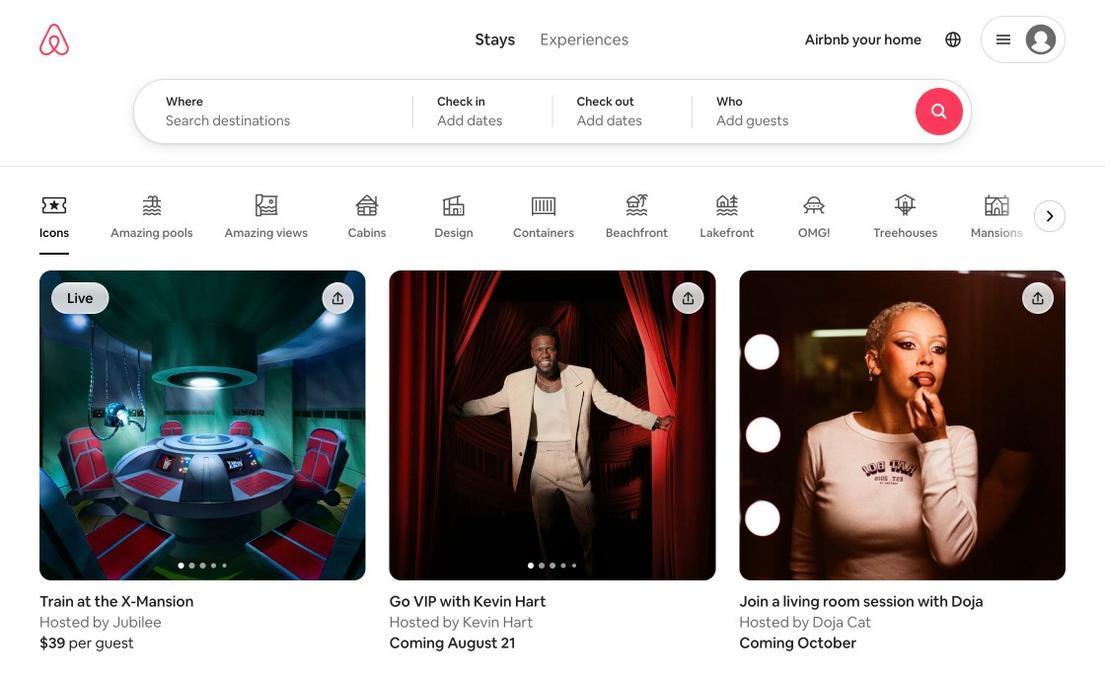 Task type: locate. For each thing, give the bounding box(es) containing it.
group
[[39, 178, 1074, 255], [39, 271, 366, 581], [390, 271, 716, 581]]

None search field
[[133, 0, 1026, 144]]

profile element
[[750, 0, 1066, 79]]



Task type: describe. For each thing, give the bounding box(es) containing it.
Search destinations search field
[[166, 112, 381, 129]]

what can we help you find? tab list
[[464, 18, 642, 61]]



Task type: vqa. For each thing, say whether or not it's contained in the screenshot.
'in' in Need to get in touch? We'll start with some questions and get you to the right place.
no



